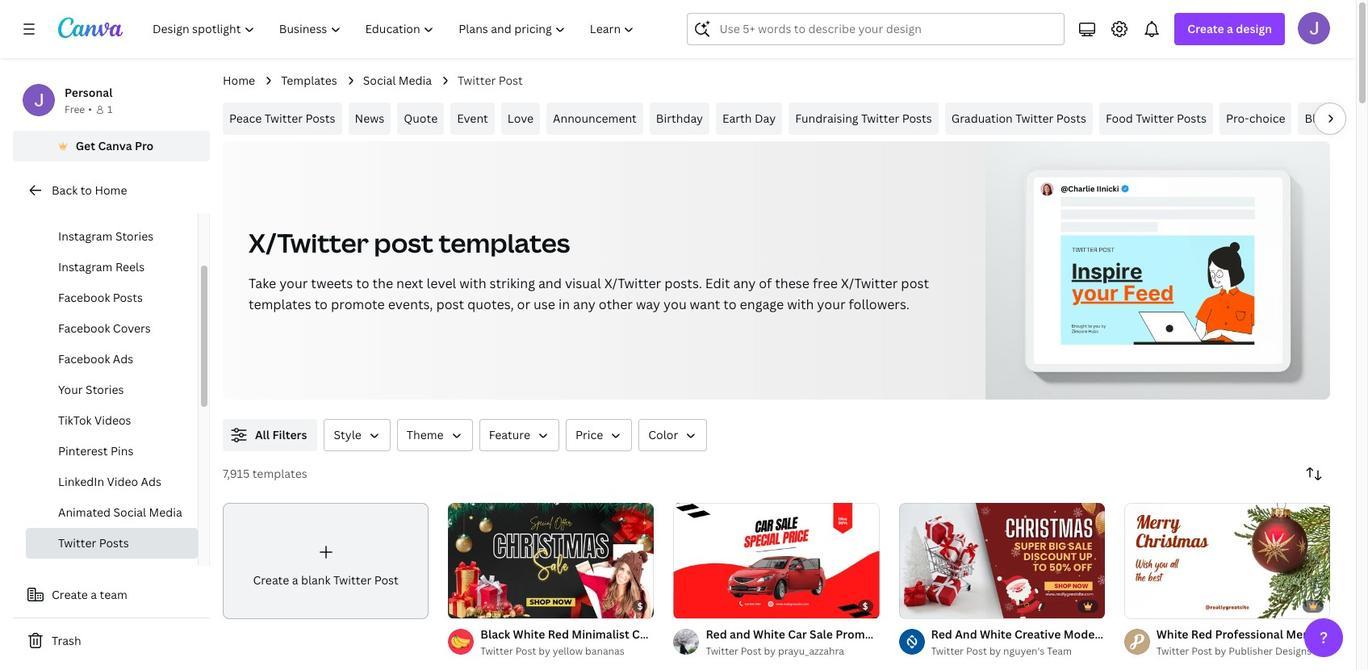 Task type: vqa. For each thing, say whether or not it's contained in the screenshot.
Announcement
yes



Task type: describe. For each thing, give the bounding box(es) containing it.
0 horizontal spatial x/twitter
[[249, 225, 369, 260]]

black white red minimalist christmas sale twitter post twitter post by yellow bananas
[[480, 626, 783, 658]]

tiktok
[[58, 413, 92, 428]]

christmas
[[632, 626, 688, 642]]

day
[[755, 111, 776, 126]]

red inside white red professional merry christma twitter post by publisher designs
[[1191, 626, 1213, 642]]

price
[[576, 427, 603, 442]]

use
[[534, 295, 555, 313]]

friday
[[1337, 111, 1368, 126]]

edit
[[705, 274, 730, 292]]

engage
[[740, 295, 784, 313]]

color
[[648, 427, 678, 442]]

video
[[107, 474, 138, 489]]

white red professional merry christma twitter post by publisher designs
[[1157, 626, 1368, 658]]

level
[[427, 274, 456, 292]]

theme button
[[397, 419, 473, 451]]

posts down templates link
[[306, 111, 335, 126]]

birthday link
[[650, 103, 710, 135]]

animated social media
[[58, 505, 182, 520]]

posts left pro-
[[1177, 111, 1207, 126]]

white red professional merry christmas twitter post image
[[1124, 503, 1330, 619]]

a for design
[[1227, 21, 1234, 36]]

post inside white red professional merry christma twitter post by publisher designs
[[1192, 644, 1213, 658]]

instagram for instagram posts
[[58, 198, 113, 213]]

top level navigation element
[[142, 13, 649, 45]]

post left yellow
[[516, 644, 536, 658]]

personal
[[65, 85, 113, 100]]

home link
[[223, 72, 255, 90]]

facebook covers link
[[26, 313, 198, 344]]

0 horizontal spatial media
[[149, 505, 182, 520]]

pro-choice link
[[1220, 103, 1292, 135]]

post left car
[[758, 626, 783, 642]]

merry
[[1286, 626, 1319, 642]]

$ for sale
[[863, 600, 868, 612]]

these
[[775, 274, 810, 292]]

0 vertical spatial with
[[460, 274, 486, 292]]

back
[[52, 182, 78, 198]]

red and white car sale promo twitter post image
[[674, 503, 880, 619]]

stories for instagram stories
[[115, 228, 154, 244]]

animated
[[58, 505, 111, 520]]

twitter post
[[458, 73, 523, 88]]

fundraising
[[795, 111, 859, 126]]

minimalist
[[572, 626, 629, 642]]

all filters button
[[223, 419, 318, 451]]

facebook for facebook covers
[[58, 320, 110, 336]]

posts left the food
[[1057, 111, 1087, 126]]

theme
[[407, 427, 444, 442]]

and inside take your tweets to the next level with striking and visual x/twitter posts. edit any of these free x/twitter post templates to promote events, post quotes, or use in any other way you want to engage with your followers.
[[538, 274, 562, 292]]

professional
[[1215, 626, 1284, 642]]

twitter inside white red professional merry christma twitter post by publisher designs
[[1157, 644, 1189, 658]]

quotes,
[[467, 295, 514, 313]]

way
[[636, 295, 661, 313]]

create a design button
[[1175, 13, 1285, 45]]

0 horizontal spatial your
[[279, 274, 308, 292]]

tweets
[[311, 274, 353, 292]]

black friday
[[1305, 111, 1368, 126]]

get canva pro button
[[13, 131, 210, 161]]

post inside "element"
[[374, 572, 399, 588]]

free
[[65, 103, 85, 116]]

twitter post by nguyen's team link
[[931, 643, 1105, 659]]

a for blank
[[292, 572, 298, 588]]

design
[[1236, 21, 1272, 36]]

to down the tweets
[[315, 295, 328, 313]]

twitter inside "element"
[[333, 572, 372, 588]]

social media link
[[363, 72, 432, 90]]

home inside "link"
[[95, 182, 127, 198]]

white inside white red professional merry christma twitter post by publisher designs
[[1157, 626, 1189, 642]]

your stories link
[[26, 375, 198, 405]]

red and white car sale promo twitter post twitter post by prayu_azzahra
[[706, 626, 941, 658]]

twitter post by nguyen's team
[[931, 644, 1072, 658]]

create for create a team
[[52, 587, 88, 602]]

posts left graduation
[[902, 111, 932, 126]]

promo
[[836, 626, 872, 642]]

1 horizontal spatial home
[[223, 73, 255, 88]]

take your tweets to the next level with striking and visual x/twitter posts. edit any of these free x/twitter post templates to promote events, post quotes, or use in any other way you want to engage with your followers.
[[249, 274, 929, 313]]

free
[[813, 274, 838, 292]]

announcement
[[553, 111, 637, 126]]

instagram stories link
[[26, 221, 198, 252]]

twitter post by publisher designs link
[[1157, 643, 1330, 659]]

tiktok videos
[[58, 413, 131, 428]]

choice
[[1250, 111, 1286, 126]]

trash
[[52, 633, 81, 648]]

or
[[517, 295, 530, 313]]

announcement link
[[547, 103, 643, 135]]

0 horizontal spatial social
[[113, 505, 146, 520]]

facebook ads link
[[26, 344, 198, 375]]

create a blank twitter post
[[253, 572, 399, 588]]

create a team button
[[13, 579, 210, 611]]

facebook for facebook posts
[[58, 290, 110, 305]]

sale inside black white red minimalist christmas sale twitter post twitter post by yellow bananas
[[691, 626, 714, 642]]

in
[[559, 295, 570, 313]]

instagram for instagram stories
[[58, 228, 113, 244]]

love
[[508, 111, 534, 126]]

graduation
[[952, 111, 1013, 126]]

a for team
[[91, 587, 97, 602]]

videos
[[94, 413, 131, 428]]

templates
[[281, 73, 337, 88]]

0 vertical spatial templates
[[439, 225, 570, 260]]

sale inside red and white car sale promo twitter post twitter post by prayu_azzahra
[[810, 626, 833, 642]]

of
[[759, 274, 772, 292]]

jacob simon image
[[1298, 12, 1330, 44]]

covers
[[113, 320, 151, 336]]

yellow
[[553, 644, 583, 658]]

instagram posts link
[[26, 191, 198, 221]]

back to home
[[52, 182, 127, 198]]

designs
[[1275, 644, 1312, 658]]

by inside white red professional merry christma twitter post by publisher designs
[[1215, 644, 1227, 658]]

graduation twitter posts link
[[945, 103, 1093, 135]]

team
[[1047, 644, 1072, 658]]

facebook posts
[[58, 290, 143, 305]]

trash link
[[13, 625, 210, 657]]

templates link
[[281, 72, 337, 90]]

team
[[100, 587, 127, 602]]

food twitter posts link
[[1099, 103, 1213, 135]]



Task type: locate. For each thing, give the bounding box(es) containing it.
linkedin
[[58, 474, 104, 489]]

post up followers.
[[901, 274, 929, 292]]

black left friday in the right of the page
[[1305, 111, 1334, 126]]

your down free
[[817, 295, 846, 313]]

stories inside instagram stories link
[[115, 228, 154, 244]]

black white red minimalist christmas sale twitter post link
[[480, 626, 783, 643]]

0 horizontal spatial post
[[374, 225, 434, 260]]

create a blank twitter post link
[[223, 503, 429, 619]]

None search field
[[687, 13, 1065, 45]]

0 horizontal spatial home
[[95, 182, 127, 198]]

get
[[76, 138, 95, 153]]

1 instagram from the top
[[58, 198, 113, 213]]

1 horizontal spatial red
[[706, 626, 727, 642]]

food twitter posts
[[1106, 111, 1207, 126]]

x/twitter
[[249, 225, 369, 260], [604, 274, 661, 292], [841, 274, 898, 292]]

7,915
[[223, 466, 250, 481]]

linkedin video ads
[[58, 474, 161, 489]]

red and white car sale promo twitter post link
[[706, 626, 941, 643]]

ads right video
[[141, 474, 161, 489]]

any
[[733, 274, 756, 292], [573, 295, 596, 313]]

create inside the create a blank twitter post "element"
[[253, 572, 289, 588]]

promote
[[331, 295, 385, 313]]

2 horizontal spatial create
[[1188, 21, 1224, 36]]

0 vertical spatial your
[[279, 274, 308, 292]]

0 vertical spatial instagram
[[58, 198, 113, 213]]

x/twitter post templates image
[[986, 141, 1330, 400], [1061, 235, 1255, 345]]

media down linkedin video ads link
[[149, 505, 182, 520]]

to down edit
[[724, 295, 737, 313]]

black for black white red minimalist christmas sale twitter post twitter post by yellow bananas
[[480, 626, 510, 642]]

1 facebook from the top
[[58, 290, 110, 305]]

create a team
[[52, 587, 127, 602]]

$ up promo
[[863, 600, 868, 612]]

2 instagram from the top
[[58, 228, 113, 244]]

0 vertical spatial media
[[399, 73, 432, 88]]

post
[[374, 225, 434, 260], [901, 274, 929, 292], [436, 295, 464, 313]]

1 horizontal spatial a
[[292, 572, 298, 588]]

facebook inside "link"
[[58, 320, 110, 336]]

and
[[538, 274, 562, 292], [730, 626, 751, 642]]

create a design
[[1188, 21, 1272, 36]]

1 vertical spatial social
[[113, 505, 146, 520]]

by inside red and white car sale promo twitter post twitter post by prayu_azzahra
[[764, 644, 776, 658]]

post left publisher
[[1192, 644, 1213, 658]]

templates up striking
[[439, 225, 570, 260]]

sale right christmas
[[691, 626, 714, 642]]

1 sale from the left
[[691, 626, 714, 642]]

black white red minimalist christmas sale twitter post image
[[448, 503, 654, 619]]

post up next
[[374, 225, 434, 260]]

0 horizontal spatial $
[[637, 600, 643, 612]]

create for create a blank twitter post
[[253, 572, 289, 588]]

facebook up facebook ads
[[58, 320, 110, 336]]

get canva pro
[[76, 138, 154, 153]]

red up yellow
[[548, 626, 569, 642]]

instagram posts
[[58, 198, 145, 213]]

1 red from the left
[[548, 626, 569, 642]]

nguyen's
[[1004, 644, 1045, 658]]

ads inside linkedin video ads link
[[141, 474, 161, 489]]

1 vertical spatial instagram
[[58, 228, 113, 244]]

stories for your stories
[[86, 382, 124, 397]]

to left the
[[356, 274, 369, 292]]

a left design
[[1227, 21, 1234, 36]]

instagram reels link
[[26, 252, 198, 283]]

0 vertical spatial black
[[1305, 111, 1334, 126]]

0 horizontal spatial white
[[513, 626, 545, 642]]

x/twitter up the tweets
[[249, 225, 369, 260]]

0 vertical spatial facebook
[[58, 290, 110, 305]]

red inside black white red minimalist christmas sale twitter post twitter post by yellow bananas
[[548, 626, 569, 642]]

to right the back
[[80, 182, 92, 198]]

you
[[664, 295, 687, 313]]

2 vertical spatial post
[[436, 295, 464, 313]]

2 horizontal spatial x/twitter
[[841, 274, 898, 292]]

feature
[[489, 427, 530, 442]]

1 vertical spatial templates
[[249, 295, 311, 313]]

canva
[[98, 138, 132, 153]]

by left yellow
[[539, 644, 550, 658]]

feature button
[[479, 419, 559, 451]]

3 instagram from the top
[[58, 259, 113, 274]]

create inside create a team button
[[52, 587, 88, 602]]

create left blank
[[253, 572, 289, 588]]

1 horizontal spatial white
[[753, 626, 785, 642]]

2 horizontal spatial a
[[1227, 21, 1234, 36]]

2 $ from the left
[[863, 600, 868, 612]]

christma
[[1322, 626, 1368, 642]]

0 vertical spatial home
[[223, 73, 255, 88]]

visual
[[565, 274, 601, 292]]

0 horizontal spatial ads
[[113, 351, 133, 367]]

post left nguyen's
[[966, 644, 987, 658]]

a inside create a team button
[[91, 587, 97, 602]]

$ for christmas
[[637, 600, 643, 612]]

with down these
[[787, 295, 814, 313]]

facebook for facebook ads
[[58, 351, 110, 367]]

and up twitter post by prayu_azzahra link
[[730, 626, 751, 642]]

white up twitter post by yellow bananas link
[[513, 626, 545, 642]]

your stories
[[58, 382, 124, 397]]

social down video
[[113, 505, 146, 520]]

your
[[58, 382, 83, 397]]

twitter
[[458, 73, 496, 88], [265, 111, 303, 126], [861, 111, 900, 126], [1016, 111, 1054, 126], [1136, 111, 1174, 126], [58, 535, 96, 551], [333, 572, 372, 588], [717, 626, 755, 642], [875, 626, 914, 642], [480, 644, 513, 658], [706, 644, 739, 658], [931, 644, 964, 658], [1157, 644, 1189, 658]]

ads inside facebook ads link
[[113, 351, 133, 367]]

white up twitter post by publisher designs link
[[1157, 626, 1189, 642]]

red right christmas
[[706, 626, 727, 642]]

red up twitter post by publisher designs link
[[1191, 626, 1213, 642]]

home up peace
[[223, 73, 255, 88]]

1 vertical spatial with
[[787, 295, 814, 313]]

black
[[1305, 111, 1334, 126], [480, 626, 510, 642]]

create left design
[[1188, 21, 1224, 36]]

and inside red and white car sale promo twitter post twitter post by prayu_azzahra
[[730, 626, 751, 642]]

facebook ads
[[58, 351, 133, 367]]

color button
[[639, 419, 707, 451]]

social media
[[363, 73, 432, 88]]

1 by from the left
[[539, 644, 550, 658]]

sale up prayu_azzahra in the right bottom of the page
[[810, 626, 833, 642]]

all filters
[[255, 427, 307, 442]]

$ up the black white red minimalist christmas sale twitter post link
[[637, 600, 643, 612]]

black inside 'link'
[[1305, 111, 1334, 126]]

create inside create a design dropdown button
[[1188, 21, 1224, 36]]

your
[[279, 274, 308, 292], [817, 295, 846, 313]]

post right promo
[[916, 626, 941, 642]]

a inside the create a blank twitter post "element"
[[292, 572, 298, 588]]

black up twitter post by yellow bananas link
[[480, 626, 510, 642]]

0 vertical spatial post
[[374, 225, 434, 260]]

red and white creative modern christmas super sale twitter post image
[[899, 503, 1105, 619]]

by left publisher
[[1215, 644, 1227, 658]]

3 red from the left
[[1191, 626, 1213, 642]]

2 facebook from the top
[[58, 320, 110, 336]]

reels
[[115, 259, 145, 274]]

1 horizontal spatial and
[[730, 626, 751, 642]]

0 vertical spatial stories
[[115, 228, 154, 244]]

with up quotes,
[[460, 274, 486, 292]]

a left blank
[[292, 572, 298, 588]]

facebook covers
[[58, 320, 151, 336]]

instagram reels
[[58, 259, 145, 274]]

0 horizontal spatial any
[[573, 295, 596, 313]]

0 vertical spatial and
[[538, 274, 562, 292]]

media
[[399, 73, 432, 88], [149, 505, 182, 520]]

social up 'news'
[[363, 73, 396, 88]]

ads down covers
[[113, 351, 133, 367]]

2 vertical spatial facebook
[[58, 351, 110, 367]]

1 horizontal spatial create
[[253, 572, 289, 588]]

3 by from the left
[[990, 644, 1001, 658]]

news link
[[348, 103, 391, 135]]

1 horizontal spatial sale
[[810, 626, 833, 642]]

and up 'use'
[[538, 274, 562, 292]]

graduation twitter posts
[[952, 111, 1087, 126]]

event link
[[451, 103, 495, 135]]

posts.
[[665, 274, 702, 292]]

templates inside take your tweets to the next level with striking and visual x/twitter posts. edit any of these free x/twitter post templates to promote events, post quotes, or use in any other way you want to engage with your followers.
[[249, 295, 311, 313]]

1 vertical spatial and
[[730, 626, 751, 642]]

create left team
[[52, 587, 88, 602]]

•
[[88, 103, 92, 116]]

black inside black white red minimalist christmas sale twitter post twitter post by yellow bananas
[[480, 626, 510, 642]]

0 horizontal spatial a
[[91, 587, 97, 602]]

white inside black white red minimalist christmas sale twitter post twitter post by yellow bananas
[[513, 626, 545, 642]]

posts down animated social media link in the bottom of the page
[[99, 535, 129, 551]]

back to home link
[[13, 174, 210, 207]]

peace twitter posts link
[[223, 103, 342, 135]]

create for create a design
[[1188, 21, 1224, 36]]

twitter inside 'link'
[[931, 644, 964, 658]]

1 $ from the left
[[637, 600, 643, 612]]

quote
[[404, 111, 438, 126]]

earth day link
[[716, 103, 782, 135]]

stories down facebook ads link
[[86, 382, 124, 397]]

prayu_azzahra
[[778, 644, 844, 658]]

post down level
[[436, 295, 464, 313]]

templates down all filters
[[252, 466, 307, 481]]

instagram for instagram reels
[[58, 259, 113, 274]]

post left prayu_azzahra in the right bottom of the page
[[741, 644, 762, 658]]

home down get canva pro button
[[95, 182, 127, 198]]

by left nguyen's
[[990, 644, 1001, 658]]

1 vertical spatial stories
[[86, 382, 124, 397]]

3 facebook from the top
[[58, 351, 110, 367]]

Sort by button
[[1298, 458, 1330, 490]]

white inside red and white car sale promo twitter post twitter post by prayu_azzahra
[[753, 626, 785, 642]]

want
[[690, 295, 720, 313]]

1 horizontal spatial $
[[863, 600, 868, 612]]

facebook down instagram reels at the top of the page
[[58, 290, 110, 305]]

earth
[[723, 111, 752, 126]]

1 horizontal spatial x/twitter
[[604, 274, 661, 292]]

2 white from the left
[[753, 626, 785, 642]]

1 white from the left
[[513, 626, 545, 642]]

a inside create a design dropdown button
[[1227, 21, 1234, 36]]

1 horizontal spatial media
[[399, 73, 432, 88]]

templates down take
[[249, 295, 311, 313]]

0 horizontal spatial sale
[[691, 626, 714, 642]]

1 vertical spatial any
[[573, 295, 596, 313]]

templates
[[439, 225, 570, 260], [249, 295, 311, 313], [252, 466, 307, 481]]

white
[[513, 626, 545, 642], [753, 626, 785, 642], [1157, 626, 1189, 642]]

posts up instagram stories link
[[115, 198, 145, 213]]

2 horizontal spatial white
[[1157, 626, 1189, 642]]

create a blank twitter post element
[[223, 503, 429, 619]]

fundraising twitter posts link
[[789, 103, 939, 135]]

to inside "link"
[[80, 182, 92, 198]]

white red professional merry christma link
[[1157, 626, 1368, 643]]

black for black friday
[[1305, 111, 1334, 126]]

home
[[223, 73, 255, 88], [95, 182, 127, 198]]

style
[[334, 427, 362, 442]]

0 horizontal spatial red
[[548, 626, 569, 642]]

1 vertical spatial media
[[149, 505, 182, 520]]

media up quote
[[399, 73, 432, 88]]

all
[[255, 427, 270, 442]]

1 vertical spatial facebook
[[58, 320, 110, 336]]

1 vertical spatial black
[[480, 626, 510, 642]]

2 by from the left
[[764, 644, 776, 658]]

facebook up your stories
[[58, 351, 110, 367]]

fundraising twitter posts
[[795, 111, 932, 126]]

bananas
[[585, 644, 625, 658]]

posts down "reels"
[[113, 290, 143, 305]]

1 horizontal spatial your
[[817, 295, 846, 313]]

2 vertical spatial instagram
[[58, 259, 113, 274]]

pinterest pins
[[58, 443, 134, 459]]

0 vertical spatial ads
[[113, 351, 133, 367]]

instagram stories
[[58, 228, 154, 244]]

2 red from the left
[[706, 626, 727, 642]]

love link
[[501, 103, 540, 135]]

twitter posts
[[58, 535, 129, 551]]

free •
[[65, 103, 92, 116]]

1 horizontal spatial social
[[363, 73, 396, 88]]

any left of
[[733, 274, 756, 292]]

1 vertical spatial post
[[901, 274, 929, 292]]

1 horizontal spatial with
[[787, 295, 814, 313]]

white left car
[[753, 626, 785, 642]]

next
[[396, 274, 424, 292]]

twitter post by prayu_azzahra link
[[706, 643, 880, 659]]

by inside 'link'
[[990, 644, 1001, 658]]

4 by from the left
[[1215, 644, 1227, 658]]

twitter post by yellow bananas link
[[480, 643, 654, 659]]

pinterest
[[58, 443, 108, 459]]

striking
[[490, 274, 535, 292]]

post inside 'link'
[[966, 644, 987, 658]]

by inside black white red minimalist christmas sale twitter post twitter post by yellow bananas
[[539, 644, 550, 658]]

post up "love"
[[499, 73, 523, 88]]

Search search field
[[720, 14, 1055, 44]]

take
[[249, 274, 276, 292]]

x/twitter up way
[[604, 274, 661, 292]]

2 horizontal spatial post
[[901, 274, 929, 292]]

birthday
[[656, 111, 703, 126]]

$
[[637, 600, 643, 612], [863, 600, 868, 612]]

1 vertical spatial home
[[95, 182, 127, 198]]

the
[[373, 274, 393, 292]]

1 horizontal spatial post
[[436, 295, 464, 313]]

0 horizontal spatial with
[[460, 274, 486, 292]]

0 horizontal spatial create
[[52, 587, 88, 602]]

any right in
[[573, 295, 596, 313]]

0 vertical spatial any
[[733, 274, 756, 292]]

a left team
[[91, 587, 97, 602]]

stories inside your stories link
[[86, 382, 124, 397]]

1 horizontal spatial any
[[733, 274, 756, 292]]

x/twitter up followers.
[[841, 274, 898, 292]]

1 horizontal spatial black
[[1305, 111, 1334, 126]]

0 vertical spatial social
[[363, 73, 396, 88]]

2 horizontal spatial red
[[1191, 626, 1213, 642]]

1 horizontal spatial ads
[[141, 474, 161, 489]]

by left prayu_azzahra in the right bottom of the page
[[764, 644, 776, 658]]

2 sale from the left
[[810, 626, 833, 642]]

1 vertical spatial ads
[[141, 474, 161, 489]]

1 vertical spatial your
[[817, 295, 846, 313]]

peace
[[229, 111, 262, 126]]

2 vertical spatial templates
[[252, 466, 307, 481]]

red inside red and white car sale promo twitter post twitter post by prayu_azzahra
[[706, 626, 727, 642]]

stories up "reels"
[[115, 228, 154, 244]]

post right blank
[[374, 572, 399, 588]]

0 horizontal spatial black
[[480, 626, 510, 642]]

3 white from the left
[[1157, 626, 1189, 642]]

your right take
[[279, 274, 308, 292]]

0 horizontal spatial and
[[538, 274, 562, 292]]



